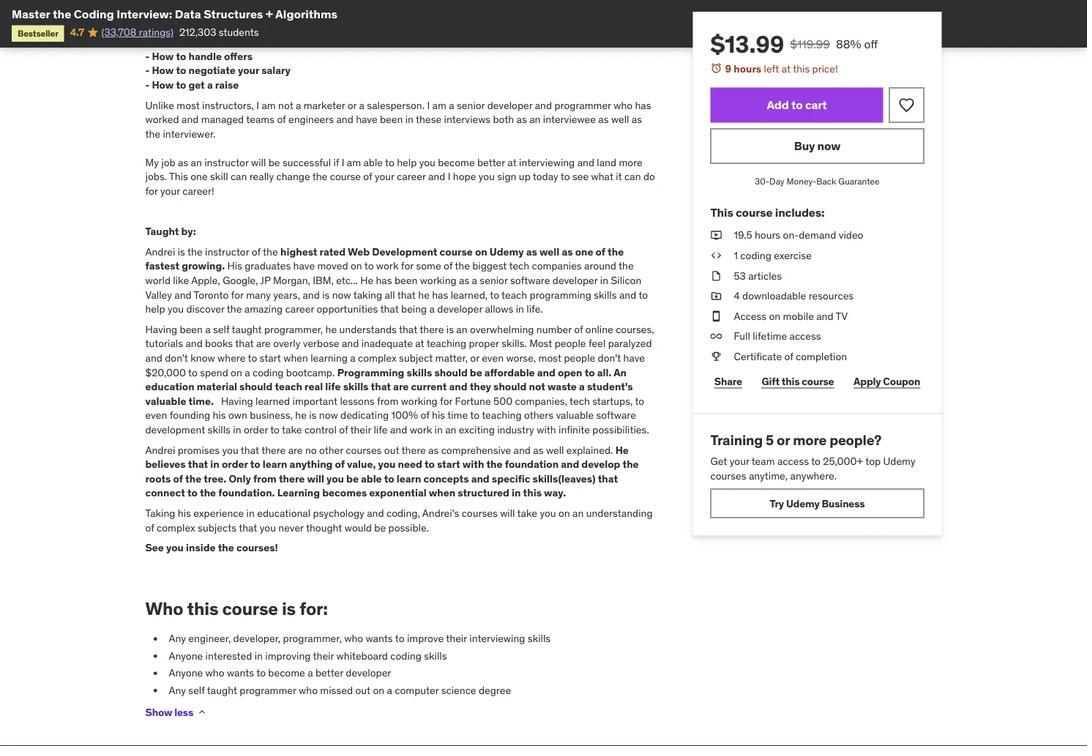 Task type: locate. For each thing, give the bounding box(es) containing it.
on down way.
[[559, 507, 570, 520]]

taught down interested
[[207, 684, 237, 697]]

video
[[839, 229, 864, 242]]

on up biggest
[[475, 245, 488, 259]]

1 vertical spatial their
[[446, 632, 467, 646]]

coding inside any engineer, developer, programmer, who wants to improve their interviewing skills anyone interested in improving their whiteboard coding skills anyone who wants to become a better developer any self taught programmer who missed out on a computer science degree
[[391, 650, 422, 663]]

work
[[376, 260, 399, 273], [410, 424, 432, 437]]

0 horizontal spatial will
[[251, 156, 266, 169]]

1 vertical spatial will
[[307, 472, 324, 486]]

an inside unlike most instructors, i am not a marketer or a salesperson. i am a senior developer and programmer who has worked and managed teams of engineers and have been in these interviews both as an interviewee as well as the interviewer.
[[530, 113, 541, 126]]

life up andrei promises you that there are no other courses out there as comprehensive and as well explained. at the bottom of page
[[374, 424, 388, 437]]

2 horizontal spatial are
[[393, 380, 409, 394]]

1 horizontal spatial wants
[[366, 632, 393, 646]]

1 horizontal spatial for
[[231, 289, 244, 302]]

0 vertical spatial out
[[384, 444, 400, 457]]

1 vertical spatial udemy
[[884, 455, 916, 468]]

the inside taking his experience in educational psychology and coding, andrei's courses will take you on an understanding of complex subjects that you never thought would be possible. see you inside the courses!
[[218, 542, 234, 555]]

of inside highest rated web development course on udemy as well as one of the fastest growing.
[[596, 245, 606, 259]]

1 vertical spatial not
[[529, 380, 546, 394]]

0 vertical spatial work
[[376, 260, 399, 273]]

this inside my job as an instructor will be successful if i am able to help you become better at interviewing and land more jobs. this one skill can really change the course of your career and i hope you sign up today to see what it can do for your career!
[[169, 170, 188, 184]]

1 vertical spatial at
[[508, 156, 517, 169]]

both
[[493, 113, 514, 126]]

overly
[[273, 337, 301, 351]]

hours for 9
[[734, 62, 762, 75]]

that down develop
[[598, 472, 618, 486]]

0 vertical spatial interviews
[[242, 7, 293, 20]]

1 horizontal spatial will
[[307, 472, 324, 486]]

programmer,
[[283, 632, 342, 646]]

5 - from the top
[[145, 64, 150, 77]]

at inside having been a self taught programmer, he understands that there is an overwhelming number of online courses, tutorials and books that are overly verbose and inadequate at teaching proper skills. most people feel paralyzed and don't know where to start when learning a complex subject matter, or even worse, most people don't have $20,000 to spend on a coding bootcamp.
[[416, 337, 425, 351]]

a up material should
[[245, 366, 250, 379]]

xsmall image for 4
[[711, 289, 723, 303]]

0 vertical spatial have
[[356, 113, 378, 126]]

1 horizontal spatial coding
[[391, 650, 422, 663]]

dedicating
[[341, 409, 389, 422]]

0 horizontal spatial coding
[[253, 366, 284, 379]]

1 horizontal spatial self
[[213, 323, 230, 336]]

tech companies
[[509, 260, 582, 273]]

to down been
[[385, 156, 395, 169]]

more inside my job as an instructor will be successful if i am able to help you become better at interviewing and land more jobs. this one skill can really change the course of your career and i hope you sign up today to see what it can do for your career!
[[619, 156, 643, 169]]

1 vertical spatial take
[[518, 507, 538, 520]]

senior inside 'his graduates have moved on to work for some of the biggest tech companies around the world like apple, google, jp morgan, ibm, etc... he has been working as a senior software developer in silicon valley and toronto for many years, and is now taking all that he has learned, to teach programming skills and to help you discover the amazing career opportunities that being a developer allows in life.'
[[480, 274, 508, 287]]

an down skills(leaves)
[[573, 507, 584, 520]]

0 horizontal spatial start
[[260, 352, 281, 365]]

0 horizontal spatial he
[[295, 409, 307, 422]]

are
[[256, 337, 271, 351], [393, 380, 409, 394], [288, 444, 303, 457]]

coding inside having been a self taught programmer, he understands that there is an overwhelming number of online courses, tutorials and books that are overly verbose and inadequate at teaching proper skills. most people feel paralyzed and don't know where to start when learning a complex subject matter, or even worse, most people don't have $20,000 to spend on a coding bootcamp.
[[253, 366, 284, 379]]

3 how from the top
[[152, 64, 174, 77]]

will inside my job as an instructor will be successful if i am able to help you become better at interviewing and land more jobs. this one skill can really change the course of your career and i hope you sign up today to see what it can do for your career!
[[251, 156, 266, 169]]

managed
[[201, 113, 244, 126]]

out up need
[[384, 444, 400, 457]]

to down "business," on the left of page
[[270, 424, 280, 437]]

any engineer, developer, programmer, who wants to improve their interviewing skills anyone interested in improving their whiteboard coding skills anyone who wants to become a better developer any self taught programmer who missed out on a computer science degree
[[169, 632, 551, 697]]

on inside taking his experience in educational psychology and coding, andrei's courses will take you on an understanding of complex subjects that you never thought would be possible. see you inside the courses!
[[559, 507, 570, 520]]

and to
[[620, 289, 648, 302]]

1 vertical spatial or
[[470, 352, 480, 365]]

1 vertical spatial most
[[539, 352, 562, 365]]

become inside my job as an instructor will be successful if i am able to help you become better at interviewing and land more jobs. this one skill can really change the course of your career and i hope you sign up today to see what it can do for your career!
[[438, 156, 475, 169]]

become
[[438, 156, 475, 169], [268, 667, 305, 680]]

with down comprehensive
[[463, 458, 484, 471]]

udemy inside training 5 or more people? get your team access to 25,000+ top udemy courses anytime, anywhere.
[[884, 455, 916, 468]]

you left sign
[[479, 170, 495, 184]]

who left missed
[[299, 684, 318, 697]]

be inside my job as an instructor will be successful if i am able to help you become better at interviewing and land more jobs. this one skill can really change the course of your career and i hope you sign up today to see what it can do for your career!
[[269, 156, 280, 169]]

of inside my job as an instructor will be successful if i am able to help you become better at interviewing and land more jobs. this one skill can really change the course of your career and i hope you sign up today to see what it can do for your career!
[[364, 170, 372, 184]]

this course includes:
[[711, 205, 825, 220]]

an inside my job as an instructor will be successful if i am able to help you become better at interviewing and land more jobs. this one skill can really change the course of your career and i hope you sign up today to see what it can do for your career!
[[191, 156, 202, 169]]

coding right the '1'
[[741, 249, 772, 262]]

1 vertical spatial from
[[253, 472, 277, 486]]

do inside my job as an instructor will be successful if i am able to help you become better at interviewing and land more jobs. this one skill can really change the course of your career and i hope you sign up today to see what it can do for your career!
[[644, 170, 656, 184]]

having for tutorials
[[145, 323, 177, 336]]

interviewing inside my job as an instructor will be successful if i am able to help you become better at interviewing and land more jobs. this one skill can really change the course of your career and i hope you sign up today to see what it can do for your career!
[[519, 156, 575, 169]]

0 horizontal spatial his
[[178, 507, 191, 520]]

1 vertical spatial complex
[[157, 521, 195, 535]]

that down all
[[380, 303, 399, 316]]

1 vertical spatial out
[[356, 684, 371, 697]]

xsmall image for 53
[[711, 269, 723, 283]]

answer
[[189, 35, 224, 49]]

interview:
[[117, 6, 172, 21]]

understanding
[[587, 507, 653, 520]]

be up 'really'
[[269, 156, 280, 169]]

2 vertical spatial courses
[[462, 507, 498, 520]]

now right buy
[[818, 138, 841, 153]]

in inside having learned important lessons from working for fortune 500 companies, tech startups, to even founding his own business, he is now dedicating 100% of his time to teaching others valuable software development skills in order to take control of their life and work in an exciting industry with infinite possibilities.
[[435, 424, 443, 437]]

he inside 'his graduates have moved on to work for some of the biggest tech companies around the world like apple, google, jp morgan, ibm, etc... he has been working as a senior software developer in silicon valley and toronto for many years, and is now taking all that he has learned, to teach programming skills and to help you discover the amazing career opportunities that being a developer allows in life.'
[[418, 289, 430, 302]]

there up teaching
[[420, 323, 444, 336]]

1 horizontal spatial not
[[529, 380, 546, 394]]

on up material should
[[231, 366, 242, 379]]

0 vertical spatial this
[[169, 170, 188, 184]]

add
[[767, 97, 789, 112]]

work inside 'his graduates have moved on to work for some of the biggest tech companies around the world like apple, google, jp morgan, ibm, etc... he has been working as a senior software developer in silicon valley and toronto for many years, and is now taking all that he has learned, to teach programming skills and to help you discover the amazing career opportunities that being a developer allows in life.'
[[376, 260, 399, 273]]

2 can from the left
[[625, 170, 641, 184]]

self inside having been a self taught programmer, he understands that there is an overwhelming number of online courses, tutorials and books that are overly verbose and inadequate at teaching proper skills. most people feel paralyzed and don't know where to start when learning a complex subject matter, or even worse, most people don't have $20,000 to spend on a coding bootcamp.
[[213, 323, 230, 336]]

experience
[[194, 507, 244, 520]]

better
[[478, 156, 505, 169], [316, 667, 343, 680]]

back
[[817, 176, 837, 187]]

0 vertical spatial now
[[818, 138, 841, 153]]

instructor up his
[[205, 245, 249, 259]]

1 horizontal spatial career
[[397, 170, 426, 184]]

worked
[[145, 113, 179, 126]]

on inside any engineer, developer, programmer, who wants to improve their interviewing skills anyone interested in improving their whiteboard coding skills anyone who wants to become a better developer any self taught programmer who missed out on a computer science degree
[[373, 684, 385, 697]]

exercise
[[774, 249, 812, 262]]

are inside programming skills should be affordable and open to all. an education material should teach real life skills that are current and they should not waste a student's valuable time.
[[393, 380, 409, 394]]

1 vertical spatial working
[[401, 395, 438, 408]]

of left 'online'
[[574, 323, 583, 336]]

am right 'if'
[[347, 156, 361, 169]]

or down proper
[[470, 352, 480, 365]]

0 vertical spatial any
[[169, 632, 186, 646]]

complex inside taking his experience in educational psychology and coding, andrei's courses will take you on an understanding of complex subjects that you never thought would be possible. see you inside the courses!
[[157, 521, 195, 535]]

etc... he has been
[[336, 274, 418, 287]]

udemy right the try at the bottom
[[787, 497, 820, 510]]

not up engineers
[[278, 99, 294, 112]]

an right both
[[530, 113, 541, 126]]

and inside taking his experience in educational psychology and coding, andrei's courses will take you on an understanding of complex subjects that you never thought would be possible. see you inside the courses!
[[367, 507, 384, 520]]

2 vertical spatial now
[[319, 409, 338, 422]]

self up less
[[189, 684, 205, 697]]

even
[[482, 352, 504, 365]]

order up only
[[222, 458, 248, 471]]

career!
[[183, 185, 214, 198]]

is up teaching
[[447, 323, 454, 336]]

an inside taking his experience in educational psychology and coding, andrei's courses will take you on an understanding of complex subjects that you never thought would be possible. see you inside the courses!
[[573, 507, 584, 520]]

the up around
[[608, 245, 624, 259]]

allows
[[485, 303, 514, 316]]

0 horizontal spatial wants
[[227, 667, 254, 680]]

course
[[330, 170, 361, 184], [736, 205, 773, 220], [440, 245, 473, 259], [802, 375, 835, 388], [222, 598, 278, 620]]

well up land
[[612, 113, 630, 126]]

+
[[266, 6, 273, 21]]

concepts
[[424, 472, 469, 486]]

complex down taking
[[157, 521, 195, 535]]

connect
[[145, 487, 185, 500]]

access
[[790, 330, 822, 343], [778, 455, 809, 468]]

there up learning
[[279, 472, 305, 486]]

who inside unlike most instructors, i am not a marketer or a salesperson. i am a senior developer and programmer who has worked and managed teams of engineers and have been in these interviews both as an interviewee as well as the interviewer.
[[614, 99, 633, 112]]

have
[[356, 113, 378, 126], [624, 352, 645, 365]]

can
[[231, 170, 247, 184], [625, 170, 641, 184]]

programming
[[337, 366, 405, 379]]

the inside my job as an instructor will be successful if i am able to help you become better at interviewing and land more jobs. this one skill can really change the course of your career and i hope you sign up today to see what it can do for your career!
[[313, 170, 328, 184]]

alarm image
[[711, 62, 723, 74]]

and down 100%
[[390, 424, 407, 437]]

am up teams
[[262, 99, 276, 112]]

their down the dedicating
[[350, 424, 371, 437]]

1 horizontal spatial programmer
[[555, 99, 611, 112]]

0 horizontal spatial most
[[177, 99, 200, 112]]

an up one
[[191, 156, 202, 169]]

$20,000
[[145, 366, 186, 379]]

to left all.
[[585, 366, 595, 379]]

senior up hope in the left top of the page
[[457, 99, 485, 112]]

1 vertical spatial with
[[463, 458, 484, 471]]

in down "foundation."
[[247, 507, 255, 520]]

to right startups,
[[635, 395, 645, 408]]

interviewing up today
[[519, 156, 575, 169]]

take down specific
[[518, 507, 538, 520]]

on left computer
[[373, 684, 385, 697]]

an down time
[[446, 424, 457, 437]]

can right "it"
[[625, 170, 641, 184]]

people up the open
[[564, 352, 596, 365]]

andrei's
[[423, 507, 459, 520]]

and inside 'his graduates have moved on to work for some of the biggest tech companies around the world like apple, google, jp morgan, ibm, etc... he has been working as a senior software developer in silicon valley and toronto for many years, and is now taking all that he has learned, to teach programming skills and to help you discover the amazing career opportunities that being a developer allows in life.'
[[175, 289, 192, 302]]

most inside having been a self taught programmer, he understands that there is an overwhelming number of online courses, tutorials and books that are overly verbose and inadequate at teaching proper skills. most people feel paralyzed and don't know where to start when learning a complex subject matter, or even worse, most people don't have $20,000 to spend on a coding bootcamp.
[[539, 352, 562, 365]]

jp
[[260, 274, 271, 287]]

xsmall image for certificate
[[711, 350, 723, 364]]

data
[[175, 6, 201, 21]]

help down valley
[[145, 303, 165, 316]]

hours for 19.5
[[755, 229, 781, 242]]

subjects
[[198, 521, 237, 535]]

his inside taking his experience in educational psychology and coding, andrei's courses will take you on an understanding of complex subjects that you never thought would be possible. see you inside the courses!
[[178, 507, 191, 520]]

1 vertical spatial become
[[268, 667, 305, 680]]

0 horizontal spatial work
[[376, 260, 399, 273]]

what
[[591, 170, 614, 184]]

start inside having been a self taught programmer, he understands that there is an overwhelming number of online courses, tutorials and books that are overly verbose and inadequate at teaching proper skills. most people feel paralyzed and don't know where to start when learning a complex subject matter, or even worse, most people don't have $20,000 to spend on a coding bootcamp.
[[260, 352, 281, 365]]

udemy right top
[[884, 455, 916, 468]]

more inside training 5 or more people? get your team access to 25,000+ top udemy courses anytime, anywhere.
[[793, 431, 827, 449]]

0 horizontal spatial interviews
[[242, 7, 293, 20]]

0 vertical spatial anyone
[[169, 650, 203, 663]]

he up being
[[418, 289, 430, 302]]

resources
[[809, 289, 854, 302]]

apply coupon
[[854, 375, 921, 388]]

1 andrei from the top
[[145, 245, 175, 259]]

negotiate
[[189, 64, 236, 77]]

order down "business," on the left of page
[[244, 424, 268, 437]]

0 vertical spatial more
[[619, 156, 643, 169]]

am
[[262, 99, 276, 112], [433, 99, 447, 112], [347, 156, 361, 169]]

he up control
[[295, 409, 307, 422]]

try udemy business link
[[711, 489, 925, 518]]

is up control
[[309, 409, 317, 422]]

xsmall image
[[711, 228, 723, 243], [711, 248, 723, 263], [711, 269, 723, 283], [711, 289, 723, 303], [711, 309, 723, 323], [196, 707, 208, 719]]

your inside the - what to do during interviews - what do do after the interview - how to answer interview questions - how to handle offers - how to negotiate your salary - how to get a raise
[[238, 64, 259, 77]]

0 vertical spatial courses
[[346, 444, 382, 457]]

wants up whiteboard
[[366, 632, 393, 646]]

do
[[193, 7, 205, 20], [180, 21, 193, 34], [195, 21, 208, 34], [644, 170, 656, 184]]

$119.99
[[791, 36, 831, 51]]

to inside button
[[792, 97, 803, 112]]

taught
[[232, 323, 262, 336], [207, 684, 237, 697]]

0 vertical spatial take
[[282, 424, 302, 437]]

bootcamp.
[[286, 366, 335, 379]]

a up the 'tech' at the bottom of page
[[579, 380, 585, 394]]

1 can from the left
[[231, 170, 247, 184]]

1 xsmall image from the top
[[711, 329, 723, 344]]

6 - from the top
[[145, 78, 150, 92]]

most inside unlike most instructors, i am not a marketer or a salesperson. i am a senior developer and programmer who has worked and managed teams of engineers and have been in these interviews both as an interviewee as well as the interviewer.
[[177, 99, 200, 112]]

0 horizontal spatial at
[[416, 337, 425, 351]]

from
[[377, 395, 399, 408], [253, 472, 277, 486]]

0 horizontal spatial having
[[145, 323, 177, 336]]

0 vertical spatial well
[[612, 113, 630, 126]]

0 vertical spatial andrei
[[145, 245, 175, 259]]

1 vertical spatial now
[[332, 289, 351, 302]]

this
[[793, 62, 810, 75], [782, 375, 800, 388], [523, 487, 542, 500], [187, 598, 219, 620]]

be up and they
[[470, 366, 483, 379]]

1 vertical spatial order
[[222, 458, 248, 471]]

0 vertical spatial working
[[420, 274, 457, 287]]

0 horizontal spatial take
[[282, 424, 302, 437]]

30-day money-back guarantee
[[755, 176, 880, 187]]

are left current
[[393, 380, 409, 394]]

1 horizontal spatial take
[[518, 507, 538, 520]]

more
[[619, 156, 643, 169], [793, 431, 827, 449]]

to inside training 5 or more people? get your team access to 25,000+ top udemy courses anytime, anywhere.
[[812, 455, 821, 468]]

0 vertical spatial complex
[[358, 352, 397, 365]]

1 vertical spatial interviews
[[444, 113, 491, 126]]

complex inside having been a self taught programmer, he understands that there is an overwhelming number of online courses, tutorials and books that are overly verbose and inadequate at teaching proper skills. most people feel paralyzed and don't know where to start when learning a complex subject matter, or even worse, most people don't have $20,000 to spend on a coding bootcamp.
[[358, 352, 397, 365]]

on inside highest rated web development course on udemy as well as one of the fastest growing.
[[475, 245, 488, 259]]

people
[[555, 337, 586, 351], [564, 352, 596, 365]]

programmer
[[555, 99, 611, 112], [240, 684, 296, 697]]

help down unlike most instructors, i am not a marketer or a salesperson. i am a senior developer and programmer who has worked and managed teams of engineers and have been in these interviews both as an interviewee as well as the interviewer.
[[397, 156, 417, 169]]

to
[[180, 7, 190, 20], [176, 35, 186, 49], [176, 50, 186, 63], [176, 64, 186, 77], [176, 78, 186, 92], [792, 97, 803, 112], [385, 156, 395, 169], [561, 170, 570, 184], [365, 260, 374, 273], [248, 352, 257, 365], [188, 366, 198, 379], [585, 366, 595, 379], [635, 395, 645, 408], [270, 424, 280, 437], [812, 455, 821, 468], [250, 458, 261, 471], [425, 458, 435, 471], [384, 472, 395, 486], [187, 487, 198, 500], [395, 632, 405, 646], [257, 667, 266, 680]]

valuable
[[145, 395, 186, 408]]

1 vertical spatial instructor
[[205, 245, 249, 259]]

andrei up believes
[[145, 444, 175, 457]]

0 horizontal spatial are
[[256, 337, 271, 351]]

having up tutorials
[[145, 323, 177, 336]]

0 vertical spatial with
[[537, 424, 556, 437]]

2 xsmall image from the top
[[711, 350, 723, 364]]

become inside any engineer, developer, programmer, who wants to improve their interviewing skills anyone interested in improving their whiteboard coding skills anyone who wants to become a better developer any self taught programmer who missed out on a computer science degree
[[268, 667, 305, 680]]

number
[[537, 323, 572, 336]]

an overwhelming
[[457, 323, 534, 336]]

1 vertical spatial courses
[[711, 469, 747, 482]]

am inside my job as an instructor will be successful if i am able to help you become better at interviewing and land more jobs. this one skill can really change the course of your career and i hope you sign up today to see what it can do for your career!
[[347, 156, 361, 169]]

successful
[[283, 156, 331, 169]]

2 vertical spatial are
[[288, 444, 303, 457]]

1 vertical spatial are
[[393, 380, 409, 394]]

has
[[635, 99, 652, 112], [432, 289, 448, 302]]

xsmall image
[[711, 329, 723, 344], [711, 350, 723, 364]]

0 horizontal spatial courses
[[346, 444, 382, 457]]

1 horizontal spatial should
[[494, 380, 527, 394]]

with
[[537, 424, 556, 437], [463, 458, 484, 471]]

0 horizontal spatial programmer
[[240, 684, 296, 697]]

courses
[[346, 444, 382, 457], [711, 469, 747, 482], [462, 507, 498, 520]]

working down current
[[401, 395, 438, 408]]

0 horizontal spatial when
[[284, 352, 308, 365]]

even founding
[[145, 409, 210, 422]]

wishlist image
[[898, 96, 916, 114]]

course inside highest rated web development course on udemy as well as one of the fastest growing.
[[440, 245, 473, 259]]

have down paralyzed
[[624, 352, 645, 365]]

1 horizontal spatial are
[[288, 444, 303, 457]]

0 horizontal spatial out
[[356, 684, 371, 697]]

interviewing inside any engineer, developer, programmer, who wants to improve their interviewing skills anyone interested in improving their whiteboard coding skills anyone who wants to become a better developer any self taught programmer who missed out on a computer science degree
[[470, 632, 526, 646]]

0 horizontal spatial help
[[145, 303, 165, 316]]

a inside the - what to do during interviews - what do do after the interview - how to answer interview questions - how to handle offers - how to negotiate your salary - how to get a raise
[[207, 78, 213, 92]]

the
[[53, 6, 71, 21], [236, 21, 252, 34], [145, 127, 160, 141], [313, 170, 328, 184], [188, 245, 203, 259], [263, 245, 278, 259], [608, 245, 624, 259], [455, 260, 470, 273], [619, 260, 634, 273], [227, 303, 242, 316], [487, 458, 503, 471], [623, 458, 639, 471], [185, 472, 202, 486], [200, 487, 216, 500], [218, 542, 234, 555]]

up
[[519, 170, 531, 184]]

0 vertical spatial career
[[397, 170, 426, 184]]

better inside my job as an instructor will be successful if i am able to help you become better at interviewing and land more jobs. this one skill can really change the course of your career and i hope you sign up today to see what it can do for your career!
[[478, 156, 505, 169]]

1 vertical spatial when
[[429, 487, 456, 500]]

learn
[[263, 458, 288, 471], [397, 472, 422, 486]]

1 horizontal spatial complex
[[358, 352, 397, 365]]

0 horizontal spatial or
[[348, 99, 357, 112]]

should down the affordable
[[494, 380, 527, 394]]

and up see
[[578, 156, 595, 169]]

complex up programming
[[358, 352, 397, 365]]

0 vertical spatial from
[[377, 395, 399, 408]]

1 vertical spatial help
[[145, 303, 165, 316]]

startups,
[[593, 395, 633, 408]]

at inside my job as an instructor will be successful if i am able to help you become better at interviewing and land more jobs. this one skill can really change the course of your career and i hope you sign up today to see what it can do for your career!
[[508, 156, 517, 169]]

0 vertical spatial are
[[256, 337, 271, 351]]

are for overly
[[256, 337, 271, 351]]

andrei for andrei is the instructor of the
[[145, 245, 175, 259]]

2 vertical spatial their
[[313, 650, 334, 663]]

who up land
[[614, 99, 633, 112]]

well up tech companies
[[540, 245, 560, 259]]

or
[[348, 99, 357, 112], [470, 352, 480, 365], [777, 431, 790, 449]]

take down "business," on the left of page
[[282, 424, 302, 437]]

your
[[238, 64, 259, 77], [375, 170, 395, 184], [160, 185, 180, 198], [730, 455, 750, 468]]

1 vertical spatial he
[[295, 409, 307, 422]]

1 anyone from the top
[[169, 650, 203, 663]]

this right gift
[[782, 375, 800, 388]]

0 vertical spatial having
[[145, 323, 177, 336]]

change
[[276, 170, 310, 184]]

gift this course link
[[758, 367, 839, 396]]

1 horizontal spatial or
[[470, 352, 480, 365]]

are left no
[[288, 444, 303, 457]]

0 horizontal spatial has
[[432, 289, 448, 302]]

xsmall image left access
[[711, 309, 723, 323]]

working down for some
[[420, 274, 457, 287]]

2 andrei from the top
[[145, 444, 175, 457]]

1 horizontal spatial he
[[418, 289, 430, 302]]

course inside my job as an instructor will be successful if i am able to help you become better at interviewing and land more jobs. this one skill can really change the course of your career and i hope you sign up today to see what it can do for your career!
[[330, 170, 361, 184]]

not inside programming skills should be affordable and open to all. an education material should teach real life skills that are current and they should not waste a student's valuable time.
[[529, 380, 546, 394]]

2 horizontal spatial at
[[782, 62, 791, 75]]

ratings)
[[139, 26, 174, 39]]

his up skills in
[[213, 409, 226, 422]]

there
[[420, 323, 444, 336], [262, 444, 286, 457], [402, 444, 426, 457], [279, 472, 305, 486]]

it
[[616, 170, 622, 184]]

when inside he believes that in order to learn anything of value, you need to start with the foundation and develop the roots of the tree. only from there will you be able to learn concepts and specific skills(leaves) that connect to the foundation. learning becomes exponential when structured in this way.
[[429, 487, 456, 500]]

taught inside having been a self taught programmer, he understands that there is an overwhelming number of online courses, tutorials and books that are overly verbose and inadequate at teaching proper skills. most people feel paralyzed and don't know where to start when learning a complex subject matter, or even worse, most people don't have $20,000 to spend on a coding bootcamp.
[[232, 323, 262, 336]]

0 vertical spatial has
[[635, 99, 652, 112]]

xsmall image for access
[[711, 309, 723, 323]]

be up becomes
[[347, 472, 359, 486]]

improving
[[265, 650, 311, 663]]

worse,
[[506, 352, 536, 365]]

xsmall image up the share
[[711, 350, 723, 364]]

course up biggest
[[440, 245, 473, 259]]

career down years, and is at the top left
[[285, 303, 314, 316]]

1 vertical spatial have
[[624, 352, 645, 365]]

4 how from the top
[[152, 78, 174, 92]]

a right get
[[207, 78, 213, 92]]

how
[[152, 35, 174, 49], [152, 50, 174, 63], [152, 64, 174, 77], [152, 78, 174, 92]]

to up exponential
[[384, 472, 395, 486]]

hours up 1 coding exercise at the right of the page
[[755, 229, 781, 242]]

course up developer,
[[222, 598, 278, 620]]

able inside my job as an instructor will be successful if i am able to help you become better at interviewing and land more jobs. this one skill can really change the course of your career and i hope you sign up today to see what it can do for your career!
[[364, 156, 383, 169]]

people down number
[[555, 337, 586, 351]]

1 vertical spatial people
[[564, 352, 596, 365]]

in silicon
[[601, 274, 642, 287]]

inside
[[186, 542, 216, 555]]

2 vertical spatial udemy
[[787, 497, 820, 510]]

on inside having been a self taught programmer, he understands that there is an overwhelming number of online courses, tutorials and books that are overly verbose and inadequate at teaching proper skills. most people feel paralyzed and don't know where to start when learning a complex subject matter, or even worse, most people don't have $20,000 to spend on a coding bootcamp.
[[231, 366, 242, 379]]

am up these
[[433, 99, 447, 112]]

1 vertical spatial xsmall image
[[711, 350, 723, 364]]

gift this course
[[762, 375, 835, 388]]

1 how from the top
[[152, 35, 174, 49]]

19.5
[[734, 229, 753, 242]]

that down being
[[399, 323, 418, 336]]

for inside having learned important lessons from working for fortune 500 companies, tech startups, to even founding his own business, he is now dedicating 100% of his time to teaching others valuable software development skills in order to take control of their life and work in an exciting industry with infinite possibilities.
[[440, 395, 453, 408]]

your right get
[[730, 455, 750, 468]]

1 vertical spatial career
[[285, 303, 314, 316]]

algorithms
[[276, 6, 338, 21]]

the down tree.
[[200, 487, 216, 500]]

educational
[[257, 507, 311, 520]]

working
[[420, 274, 457, 287], [401, 395, 438, 408]]

from inside having learned important lessons from working for fortune 500 companies, tech startups, to even founding his own business, he is now dedicating 100% of his time to teaching others valuable software development skills in order to take control of their life and work in an exciting industry with infinite possibilities.
[[377, 395, 399, 408]]

hours right 9
[[734, 62, 762, 75]]

0 horizontal spatial udemy
[[490, 245, 524, 259]]

of down other
[[335, 458, 345, 471]]

this
[[169, 170, 188, 184], [711, 205, 734, 220]]

their inside having learned important lessons from working for fortune 500 companies, tech startups, to even founding his own business, he is now dedicating 100% of his time to teaching others valuable software development skills in order to take control of their life and work in an exciting industry with infinite possibilities.
[[350, 424, 371, 437]]

downloadable
[[743, 289, 807, 302]]

and inside programming skills should be affordable and open to all. an education material should teach real life skills that are current and they should not waste a student's valuable time.
[[537, 366, 556, 379]]

are for current
[[393, 380, 409, 394]]

he inside having learned important lessons from working for fortune 500 companies, tech startups, to even founding his own business, he is now dedicating 100% of his time to teaching others valuable software development skills in order to take control of their life and work in an exciting industry with infinite possibilities.
[[295, 409, 307, 422]]

0 horizontal spatial become
[[268, 667, 305, 680]]

senior inside unlike most instructors, i am not a marketer or a salesperson. i am a senior developer and programmer who has worked and managed teams of engineers and have been in these interviews both as an interviewee as well as the interviewer.
[[457, 99, 485, 112]]

for up time
[[440, 395, 453, 408]]

to down improving
[[257, 667, 266, 680]]

1 horizontal spatial am
[[347, 156, 361, 169]]

1 what from the top
[[152, 7, 178, 20]]

understands
[[340, 323, 397, 336]]

career inside my job as an instructor will be successful if i am able to help you become better at interviewing and land more jobs. this one skill can really change the course of your career and i hope you sign up today to see what it can do for your career!
[[397, 170, 426, 184]]

and inside having learned important lessons from working for fortune 500 companies, tech startups, to even founding his own business, he is now dedicating 100% of his time to teaching others valuable software development skills in order to take control of their life and work in an exciting industry with infinite possibilities.
[[390, 424, 407, 437]]



Task type: describe. For each thing, give the bounding box(es) containing it.
1 don't from the left
[[165, 352, 188, 365]]

that inside having been a self taught programmer, he understands that there is an overwhelming number of online courses, tutorials and books that are overly verbose and inadequate at teaching proper skills. most people feel paralyzed and don't know where to start when learning a complex subject matter, or even worse, most people don't have $20,000 to spend on a coding bootcamp.
[[399, 323, 418, 336]]

completion
[[796, 350, 848, 363]]

salary
[[262, 64, 291, 77]]

of down believes
[[173, 472, 183, 486]]

take inside taking his experience in educational psychology and coding, andrei's courses will take you on an understanding of complex subjects that you never thought would be possible. see you inside the courses!
[[518, 507, 538, 520]]

spend
[[200, 366, 228, 379]]

students
[[219, 26, 259, 39]]

1 vertical spatial should
[[494, 380, 527, 394]]

1 - from the top
[[145, 7, 150, 20]]

exciting
[[459, 424, 495, 437]]

$13.99
[[711, 29, 785, 59]]

better inside any engineer, developer, programmer, who wants to improve their interviewing skills anyone interested in improving their whiteboard coding skills anyone who wants to become a better developer any self taught programmer who missed out on a computer science degree
[[316, 667, 343, 680]]

show
[[145, 706, 172, 719]]

coupon
[[884, 375, 921, 388]]

the up specific
[[487, 458, 503, 471]]

and down understands
[[342, 337, 359, 351]]

to left negotiate
[[176, 64, 186, 77]]

a up engineers
[[296, 99, 301, 112]]

2 any from the top
[[169, 684, 186, 697]]

3 - from the top
[[145, 35, 150, 49]]

on down the downloadable
[[769, 309, 781, 323]]

1 any from the top
[[169, 632, 186, 646]]

engineers
[[289, 113, 334, 126]]

0 vertical spatial access
[[790, 330, 822, 343]]

he believes that in order to learn anything of value, you need to start with the foundation and develop the roots of the tree. only from there will you be able to learn concepts and specific skills(leaves) that connect to the foundation. learning becomes exponential when structured in this way.
[[145, 444, 639, 500]]

xsmall image for full
[[711, 329, 723, 344]]

out inside any engineer, developer, programmer, who wants to improve their interviewing skills anyone interested in improving their whiteboard coding skills anyone who wants to become a better developer any self taught programmer who missed out on a computer science degree
[[356, 684, 371, 697]]

order inside having learned important lessons from working for fortune 500 companies, tech startups, to even founding his own business, he is now dedicating 100% of his time to teaching others valuable software development skills in order to take control of their life and work in an exciting industry with infinite possibilities.
[[244, 424, 268, 437]]

will inside he believes that in order to learn anything of value, you need to start with the foundation and develop the roots of the tree. only from there will you be able to learn concepts and specific skills(leaves) that connect to the foundation. learning becomes exponential when structured in this way.
[[307, 472, 324, 486]]

to up only
[[250, 458, 261, 471]]

not inside unlike most instructors, i am not a marketer or a salesperson. i am a senior developer and programmer who has worked and managed teams of engineers and have been in these interviews both as an interviewee as well as the interviewer.
[[278, 99, 294, 112]]

well inside unlike most instructors, i am not a marketer or a salesperson. i am a senior developer and programmer who has worked and managed teams of engineers and have been in these interviews both as an interviewee as well as the interviewer.
[[612, 113, 630, 126]]

(33,708
[[101, 26, 137, 39]]

to left answer
[[176, 35, 186, 49]]

a right salesperson.
[[449, 99, 455, 112]]

be inside programming skills should be affordable and open to all. an education material should teach real life skills that are current and they should not waste a student's valuable time.
[[470, 366, 483, 379]]

i right 'if'
[[342, 156, 345, 169]]

andrei for andrei promises you that there are no other courses out there as comprehensive and as well explained.
[[145, 444, 175, 457]]

udemy inside highest rated web development course on udemy as well as one of the fastest growing.
[[490, 245, 524, 259]]

having for own
[[221, 395, 253, 408]]

course down completion
[[802, 375, 835, 388]]

in inside any engineer, developer, programmer, who wants to improve their interviewing skills anyone interested in improving their whiteboard coding skills anyone who wants to become a better developer any self taught programmer who missed out on a computer science degree
[[255, 650, 263, 663]]

take inside having learned important lessons from working for fortune 500 companies, tech startups, to even founding his own business, he is now dedicating 100% of his time to teaching others valuable software development skills in order to take control of their life and work in an exciting industry with infinite possibilities.
[[282, 424, 302, 437]]

1 horizontal spatial his
[[213, 409, 226, 422]]

skills inside 'his graduates have moved on to work for some of the biggest tech companies around the world like apple, google, jp morgan, ibm, etc... he has been working as a senior software developer in silicon valley and toronto for many years, and is now taking all that he has learned, to teach programming skills and to help you discover the amazing career opportunities that being a developer allows in life.'
[[594, 289, 617, 302]]

0 horizontal spatial am
[[262, 99, 276, 112]]

is left for:
[[282, 598, 296, 620]]

1 vertical spatial learn
[[397, 472, 422, 486]]

life inside programming skills should be affordable and open to all. an education material should teach real life skills that are current and they should not waste a student's valuable time.
[[325, 380, 341, 394]]

feel
[[589, 337, 606, 351]]

career inside 'his graduates have moved on to work for some of the biggest tech companies around the world like apple, google, jp morgan, ibm, etc... he has been working as a senior software developer in silicon valley and toronto for many years, and is now taking all that he has learned, to teach programming skills and to help you discover the amazing career opportunities that being a developer allows in life.'
[[285, 303, 314, 316]]

2 horizontal spatial his
[[432, 409, 445, 422]]

your down jobs.
[[160, 185, 180, 198]]

when inside having been a self taught programmer, he understands that there is an overwhelming number of online courses, tutorials and books that are overly verbose and inadequate at teaching proper skills. most people feel paralyzed and don't know where to start when learning a complex subject matter, or even worse, most people don't have $20,000 to spend on a coding bootcamp.
[[284, 352, 308, 365]]

and up interviewer.
[[182, 113, 199, 126]]

0 horizontal spatial learn
[[263, 458, 288, 471]]

bestseller
[[18, 27, 58, 39]]

programmer, he
[[264, 323, 337, 336]]

is up fastest growing.
[[178, 245, 185, 259]]

to right need
[[425, 458, 435, 471]]

and up interviewee
[[535, 99, 552, 112]]

this up engineer,
[[187, 598, 219, 620]]

as inside highest rated web development course on udemy as well as one of the fastest growing.
[[526, 245, 537, 259]]

i left hope in the left top of the page
[[448, 170, 451, 184]]

212,303
[[179, 26, 216, 39]]

working inside 'his graduates have moved on to work for some of the biggest tech companies around the world like apple, google, jp morgan, ibm, etc... he has been working as a senior software developer in silicon valley and toronto for many years, and is now taking all that he has learned, to teach programming skills and to help you discover the amazing career opportunities that being a developer allows in life.'
[[420, 274, 457, 287]]

buy
[[795, 138, 815, 153]]

apply
[[854, 375, 882, 388]]

access inside training 5 or more people? get your team access to 25,000+ top udemy courses anytime, anywhere.
[[778, 455, 809, 468]]

includes:
[[776, 205, 825, 220]]

to inside programming skills should be affordable and open to all. an education material should teach real life skills that are current and they should not waste a student's valuable time.
[[585, 366, 595, 379]]

to right where
[[248, 352, 257, 365]]

my
[[145, 156, 159, 169]]

and up foundation at bottom
[[514, 444, 531, 457]]

a right being
[[430, 303, 435, 316]]

add to cart
[[767, 97, 827, 112]]

of right 100%
[[421, 409, 430, 422]]

a left salesperson.
[[359, 99, 365, 112]]

now inside having learned important lessons from working for fortune 500 companies, tech startups, to even founding his own business, he is now dedicating 100% of his time to teaching others valuable software development skills in order to take control of their life and work in an exciting industry with infinite possibilities.
[[319, 409, 338, 422]]

programmer inside unlike most instructors, i am not a marketer or a salesperson. i am a senior developer and programmer who has worked and managed teams of engineers and have been in these interviews both as an interviewee as well as the interviewer.
[[555, 99, 611, 112]]

you right see
[[166, 542, 184, 555]]

- what to do during interviews - what do do after the interview - how to answer interview questions - how to handle offers - how to negotiate your salary - how to get a raise
[[145, 7, 322, 92]]

now inside 'his graduates have moved on to work for some of the biggest tech companies around the world like apple, google, jp morgan, ibm, etc... he has been working as a senior software developer in silicon valley and toronto for many years, and is now taking all that he has learned, to teach programming skills and to help you discover the amazing career opportunities that being a developer allows in life.'
[[332, 289, 351, 302]]

that inside taking his experience in educational psychology and coding, andrei's courses will take you on an understanding of complex subjects that you never thought would be possible. see you inside the courses!
[[239, 521, 257, 535]]

roots
[[145, 472, 171, 486]]

have inside having been a self taught programmer, he understands that there is an overwhelming number of online courses, tutorials and books that are overly verbose and inadequate at teaching proper skills. most people feel paralyzed and don't know where to start when learning a complex subject matter, or even worse, most people don't have $20,000 to spend on a coding bootcamp.
[[624, 352, 645, 365]]

who this course is for:
[[145, 598, 328, 620]]

2 horizontal spatial coding
[[741, 249, 772, 262]]

the up fastest growing.
[[188, 245, 203, 259]]

2 horizontal spatial am
[[433, 99, 447, 112]]

and up skills(leaves)
[[561, 458, 580, 471]]

specific
[[492, 472, 531, 486]]

the up the graduates
[[263, 245, 278, 259]]

xsmall image for 19.5
[[711, 228, 723, 243]]

for inside my job as an instructor will be successful if i am able to help you become better at interviewing and land more jobs. this one skill can really change the course of your career and i hope you sign up today to see what it can do for your career!
[[145, 185, 158, 198]]

show less
[[145, 706, 193, 719]]

inadequate
[[362, 337, 413, 351]]

2 how from the top
[[152, 50, 174, 63]]

explained.
[[567, 444, 613, 457]]

30-
[[755, 176, 770, 187]]

now inside "button"
[[818, 138, 841, 153]]

he
[[616, 444, 629, 457]]

2 - from the top
[[145, 21, 150, 34]]

a up learned, to on the left
[[472, 274, 478, 287]]

no
[[305, 444, 317, 457]]

improve
[[407, 632, 444, 646]]

0 vertical spatial should
[[435, 366, 468, 379]]

developer inside any engineer, developer, programmer, who wants to improve their interviewing skills anyone interested in improving their whiteboard coding skills anyone who wants to become a better developer any self taught programmer who missed out on a computer science degree
[[346, 667, 391, 680]]

skills. most
[[502, 337, 553, 351]]

help inside 'his graduates have moved on to work for some of the biggest tech companies around the world like apple, google, jp morgan, ibm, etc... he has been working as a senior software developer in silicon valley and toronto for many years, and is now taking all that he has learned, to teach programming skills and to help you discover the amazing career opportunities that being a developer allows in life.'
[[145, 303, 165, 316]]

2 vertical spatial well
[[546, 444, 564, 457]]

to left get
[[176, 78, 186, 92]]

tech
[[570, 395, 590, 408]]

will inside taking his experience in educational psychology and coding, andrei's courses will take you on an understanding of complex subjects that you never thought would be possible. see you inside the courses!
[[500, 507, 515, 520]]

to left improve at bottom left
[[395, 632, 405, 646]]

learned, to
[[451, 289, 500, 302]]

raise
[[215, 78, 239, 92]]

get
[[711, 455, 728, 468]]

rated web
[[320, 245, 370, 259]]

4 - from the top
[[145, 50, 150, 63]]

an
[[614, 366, 627, 379]]

and down been a at the top left of the page
[[186, 337, 203, 351]]

and up structured
[[471, 472, 490, 486]]

of down full lifetime access
[[785, 350, 794, 363]]

whiteboard
[[337, 650, 388, 663]]

courses!
[[237, 542, 278, 555]]

that down "promises"
[[188, 458, 208, 471]]

the down he
[[623, 458, 639, 471]]

or inside training 5 or more people? get your team access to 25,000+ top udemy courses anytime, anywhere.
[[777, 431, 790, 449]]

developer down as one
[[553, 274, 598, 287]]

order inside he believes that in order to learn anything of value, you need to start with the foundation and develop the roots of the tree. only from there will you be able to learn concepts and specific skills(leaves) that connect to the foundation. learning becomes exponential when structured in this way.
[[222, 458, 248, 471]]

1 horizontal spatial out
[[384, 444, 400, 457]]

during
[[207, 7, 240, 20]]

your inside training 5 or more people? get your team access to 25,000+ top udemy courses anytime, anywhere.
[[730, 455, 750, 468]]

add to cart button
[[711, 88, 884, 123]]

as inside my job as an instructor will be successful if i am able to help you become better at interviewing and land more jobs. this one skill can really change the course of your career and i hope you sign up today to see what it can do for your career!
[[178, 156, 188, 169]]

highest
[[281, 245, 318, 259]]

day
[[770, 176, 785, 187]]

buy now button
[[711, 129, 925, 164]]

be inside he believes that in order to learn anything of value, you need to start with the foundation and develop the roots of the tree. only from there will you be able to learn concepts and specific skills(leaves) that connect to the foundation. learning becomes exponential when structured in this way.
[[347, 472, 359, 486]]

has inside 'his graduates have moved on to work for some of the biggest tech companies around the world like apple, google, jp morgan, ibm, etc... he has been working as a senior software developer in silicon valley and toronto for many years, and is now taking all that he has learned, to teach programming skills and to help you discover the amazing career opportunities that being a developer allows in life.'
[[432, 289, 448, 302]]

to up 212,303
[[180, 7, 190, 20]]

missed
[[320, 684, 353, 697]]

to left handle
[[176, 50, 186, 63]]

xsmall image inside show less button
[[196, 707, 208, 719]]

and left tv
[[817, 309, 834, 323]]

a inside programming skills should be affordable and open to all. an education material should teach real life skills that are current and they should not waste a student's valuable time.
[[579, 380, 585, 394]]

0 vertical spatial interview
[[254, 21, 300, 34]]

andrei promises you that there are no other courses out there as comprehensive and as well explained.
[[145, 444, 616, 457]]

that up being
[[397, 289, 416, 302]]

you up becomes
[[327, 472, 344, 486]]

this left 'price!'
[[793, 62, 810, 75]]

of right control
[[339, 424, 348, 437]]

1 vertical spatial this
[[711, 205, 734, 220]]

this inside he believes that in order to learn anything of value, you need to start with the foundation and develop the roots of the tree. only from there will you be able to learn concepts and specific skills(leaves) that connect to the foundation. learning becomes exponential when structured in this way.
[[523, 487, 542, 500]]

developer down learned, to on the left
[[438, 303, 483, 316]]

the left biggest
[[455, 260, 470, 273]]

interviewer.
[[163, 127, 216, 141]]

programmer inside any engineer, developer, programmer, who wants to improve their interviewing skills anyone interested in improving their whiteboard coding skills anyone who wants to become a better developer any self taught programmer who missed out on a computer science degree
[[240, 684, 296, 697]]

paralyzed
[[608, 337, 652, 351]]

in inside taking his experience in educational psychology and coding, andrei's courses will take you on an understanding of complex subjects that you never thought would be possible. see you inside the courses!
[[247, 507, 255, 520]]

value,
[[347, 458, 376, 471]]

biggest
[[473, 260, 507, 273]]

life inside having learned important lessons from working for fortune 500 companies, tech startups, to even founding his own business, he is now dedicating 100% of his time to teaching others valuable software development skills in order to take control of their life and work in an exciting industry with infinite possibilities.
[[374, 424, 388, 437]]

has inside unlike most instructors, i am not a marketer or a salesperson. i am a senior developer and programmer who has worked and managed teams of engineers and have been in these interviews both as an interviewee as well as the interviewer.
[[635, 99, 652, 112]]

2 anyone from the top
[[169, 667, 203, 680]]

that up only
[[241, 444, 259, 457]]

that inside programming skills should be affordable and open to all. an education material should teach real life skills that are current and they should not waste a student's valuable time.
[[371, 380, 391, 394]]

matter,
[[436, 352, 468, 365]]

4 downloadable resources
[[734, 289, 854, 302]]

where
[[218, 352, 246, 365]]

really
[[250, 170, 274, 184]]

the left tree.
[[185, 472, 202, 486]]

interviewee
[[543, 113, 596, 126]]

courses inside training 5 or more people? get your team access to 25,000+ top udemy courses anytime, anywhere.
[[711, 469, 747, 482]]

2 don't from the left
[[598, 352, 621, 365]]

and down tutorials
[[145, 352, 163, 365]]

skills(leaves)
[[533, 472, 596, 486]]

his
[[227, 260, 242, 273]]

job
[[161, 156, 176, 169]]

instructors,
[[202, 99, 254, 112]]

the inside highest rated web development course on udemy as well as one of the fastest growing.
[[608, 245, 624, 259]]

there down "business," on the left of page
[[262, 444, 286, 457]]

in up tree.
[[210, 458, 220, 471]]

to left see
[[561, 170, 570, 184]]

self inside any engineer, developer, programmer, who wants to improve their interviewing skills anyone interested in improving their whiteboard coding skills anyone who wants to become a better developer any self taught programmer who missed out on a computer science degree
[[189, 684, 205, 697]]

questions
[[274, 35, 322, 49]]

price!
[[813, 62, 838, 75]]

certificate of completion
[[734, 350, 848, 363]]

with inside he believes that in order to learn anything of value, you need to start with the foundation and develop the roots of the tree. only from there will you be able to learn concepts and specific skills(leaves) that connect to the foundation. learning becomes exponential when structured in this way.
[[463, 458, 484, 471]]

for some
[[401, 260, 441, 273]]

you down skills in
[[222, 444, 239, 457]]

of inside having been a self taught programmer, he understands that there is an overwhelming number of online courses, tutorials and books that are overly verbose and inadequate at teaching proper skills. most people feel paralyzed and don't know where to start when learning a complex subject matter, or even worse, most people don't have $20,000 to spend on a coding bootcamp.
[[574, 323, 583, 336]]

master
[[12, 6, 50, 21]]

courses inside taking his experience in educational psychology and coding, andrei's courses will take you on an understanding of complex subjects that you never thought would be possible. see you inside the courses!
[[462, 507, 498, 520]]

left
[[764, 62, 780, 75]]

there inside having been a self taught programmer, he understands that there is an overwhelming number of online courses, tutorials and books that are overly verbose and inadequate at teaching proper skills. most people feel paralyzed and don't know where to start when learning a complex subject matter, or even worse, most people don't have $20,000 to spend on a coding bootcamp.
[[420, 323, 444, 336]]

teach
[[275, 380, 303, 394]]

to down know
[[188, 366, 198, 379]]

salesperson.
[[367, 99, 425, 112]]

current
[[411, 380, 447, 394]]

taking
[[354, 289, 382, 302]]

instructor inside my job as an instructor will be successful if i am able to help you become better at interviewing and land more jobs. this one skill can really change the course of your career and i hope you sign up today to see what it can do for your career!
[[205, 156, 249, 169]]

2 what from the top
[[152, 21, 178, 34]]

in inside unlike most instructors, i am not a marketer or a salesperson. i am a senior developer and programmer who has worked and managed teams of engineers and have been in these interviews both as an interviewee as well as the interviewer.
[[406, 113, 414, 126]]

a left computer
[[387, 684, 393, 697]]

work inside having learned important lessons from working for fortune 500 companies, tech startups, to even founding his own business, he is now dedicating 100% of his time to teaching others valuable software development skills in order to take control of their life and work in an exciting industry with infinite possibilities.
[[410, 424, 432, 437]]

training 5 or more people? get your team access to 25,000+ top udemy courses anytime, anywhere.
[[711, 431, 916, 482]]

developer inside unlike most instructors, i am not a marketer or a salesperson. i am a senior developer and programmer who has worked and managed teams of engineers and have been in these interviews both as an interviewee as well as the interviewer.
[[488, 99, 533, 112]]

xsmall image for 1
[[711, 248, 723, 263]]

who up whiteboard
[[344, 632, 363, 646]]

53
[[734, 269, 746, 282]]

i up these
[[427, 99, 430, 112]]

working inside having learned important lessons from working for fortune 500 companies, tech startups, to even founding his own business, he is now dedicating 100% of his time to teaching others valuable software development skills in order to take control of their life and work in an exciting industry with infinite possibilities.
[[401, 395, 438, 408]]

there up need
[[402, 444, 426, 457]]

who down interested
[[206, 667, 225, 680]]

like
[[173, 274, 189, 287]]

know
[[191, 352, 215, 365]]

training
[[711, 431, 763, 449]]

as inside 'his graduates have moved on to work for some of the biggest tech companies around the world like apple, google, jp morgan, ibm, etc... he has been working as a senior software developer in silicon valley and toronto for many years, and is now taking all that he has learned, to teach programming skills and to help you discover the amazing career opportunities that being a developer allows in life.'
[[459, 274, 470, 287]]

a down improving
[[308, 667, 313, 680]]

to right connect
[[187, 487, 198, 500]]

course up 19.5
[[736, 205, 773, 220]]

well inside highest rated web development course on udemy as well as one of the fastest growing.
[[540, 245, 560, 259]]

you down "educational" at the left bottom of the page
[[260, 521, 276, 535]]

fortune
[[455, 395, 491, 408]]

you down way.
[[540, 507, 556, 520]]

structures
[[204, 6, 263, 21]]

the up 4.7
[[53, 6, 71, 21]]

science
[[442, 684, 477, 697]]

buy now
[[795, 138, 841, 153]]

for inside 'his graduates have moved on to work for some of the biggest tech companies around the world like apple, google, jp morgan, ibm, etc... he has been working as a senior software developer in silicon valley and toronto for many years, and is now taking all that he has learned, to teach programming skills and to help you discover the amazing career opportunities that being a developer allows in life.'
[[231, 289, 244, 302]]

1 horizontal spatial udemy
[[787, 497, 820, 510]]

as one
[[562, 245, 594, 259]]

and left hope in the left top of the page
[[428, 170, 446, 184]]

your down been
[[375, 170, 395, 184]]

of up the graduates
[[252, 245, 261, 259]]

4.7
[[70, 26, 84, 39]]

a up programming
[[350, 352, 356, 365]]

or inside unlike most instructors, i am not a marketer or a salesperson. i am a senior developer and programmer who has worked and managed teams of engineers and have been in these interviews both as an interviewee as well as the interviewer.
[[348, 99, 357, 112]]

see
[[573, 170, 589, 184]]

i up teams
[[257, 99, 259, 112]]

the down 'toronto'
[[227, 303, 242, 316]]

be inside taking his experience in educational psychology and coding, andrei's courses will take you on an understanding of complex subjects that you never thought would be possible. see you inside the courses!
[[375, 521, 386, 535]]

master the coding interview: data structures + algorithms
[[12, 6, 338, 21]]

of inside taking his experience in educational psychology and coding, andrei's courses will take you on an understanding of complex subjects that you never thought would be possible. see you inside the courses!
[[145, 521, 154, 535]]

interviews inside the - what to do during interviews - what do do after the interview - how to answer interview questions - how to handle offers - how to negotiate your salary - how to get a raise
[[242, 7, 293, 20]]

have inside unlike most instructors, i am not a marketer or a salesperson. i am a senior developer and programmer who has worked and managed teams of engineers and have been in these interviews both as an interviewee as well as the interviewer.
[[356, 113, 378, 126]]

guarantee
[[839, 176, 880, 187]]

1 vertical spatial interview
[[226, 35, 272, 49]]

you down andrei promises you that there are no other courses out there as comprehensive and as well explained. at the bottom of page
[[378, 458, 396, 471]]

you down these
[[419, 156, 436, 169]]

promises
[[178, 444, 220, 457]]

way.
[[544, 487, 566, 500]]

handle
[[189, 50, 222, 63]]

time.
[[189, 395, 214, 408]]

0 vertical spatial people
[[555, 337, 586, 351]]

is inside having learned important lessons from working for fortune 500 companies, tech startups, to even founding his own business, he is now dedicating 100% of his time to teaching others valuable software development skills in order to take control of their life and work in an exciting industry with infinite possibilities.
[[309, 409, 317, 422]]

in down specific
[[512, 487, 521, 500]]

is inside having been a self taught programmer, he understands that there is an overwhelming number of online courses, tutorials and books that are overly verbose and inadequate at teaching proper skills. most people feel paralyzed and don't know where to start when learning a complex subject matter, or even worse, most people don't have $20,000 to spend on a coding bootcamp.
[[447, 323, 454, 336]]

the inside the - what to do during interviews - what do do after the interview - how to answer interview questions - how to handle offers - how to negotiate your salary - how to get a raise
[[236, 21, 252, 34]]

from inside he believes that in order to learn anything of value, you need to start with the foundation and develop the roots of the tree. only from there will you be able to learn concepts and specific skills(leaves) that connect to the foundation. learning becomes exponential when structured in this way.
[[253, 472, 277, 486]]

2 horizontal spatial their
[[446, 632, 467, 646]]

the up in silicon
[[619, 260, 634, 273]]

and down marketer
[[337, 113, 354, 126]]

100%
[[392, 409, 418, 422]]

the inside unlike most instructors, i am not a marketer or a salesperson. i am a senior developer and programmer who has worked and managed teams of engineers and have been in these interviews both as an interviewee as well as the interviewer.
[[145, 127, 160, 141]]

of inside unlike most instructors, i am not a marketer or a salesperson. i am a senior developer and programmer who has worked and managed teams of engineers and have been in these interviews both as an interviewee as well as the interviewer.
[[277, 113, 286, 126]]



Task type: vqa. For each thing, say whether or not it's contained in the screenshot.
the rightmost when
yes



